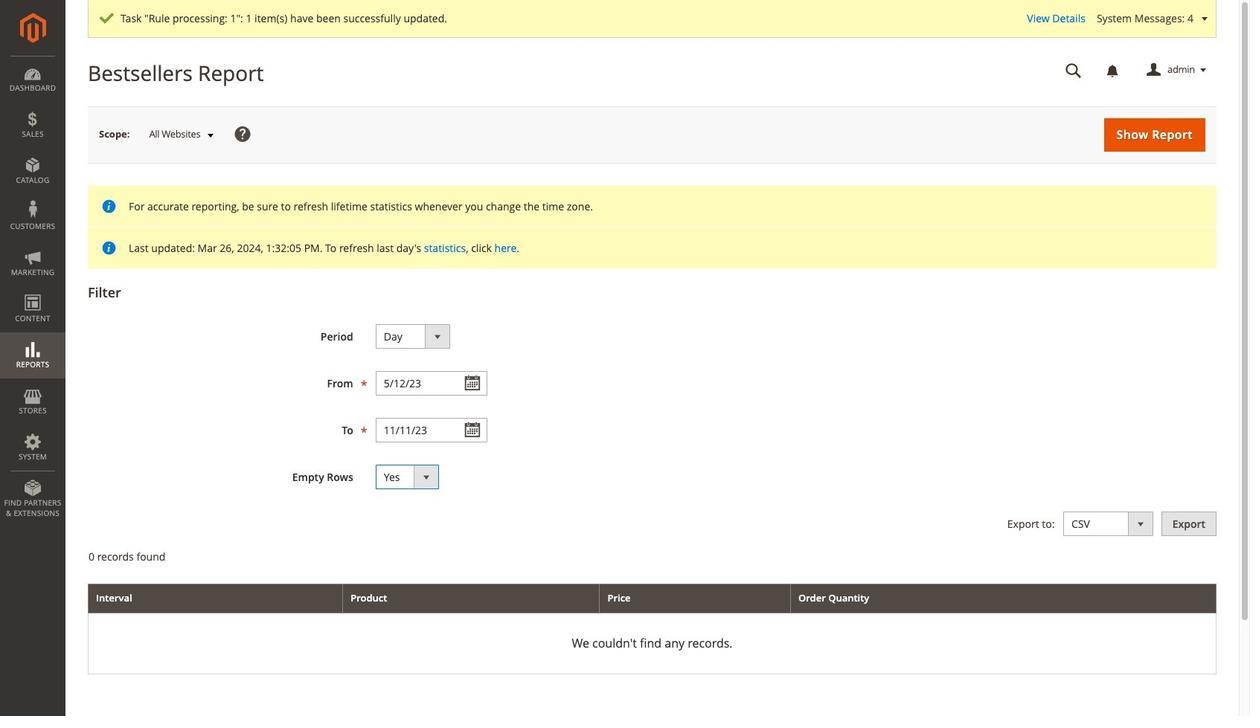 Task type: locate. For each thing, give the bounding box(es) containing it.
menu bar
[[0, 56, 65, 526]]

None text field
[[376, 371, 487, 396]]

magento admin panel image
[[20, 13, 46, 43]]

None text field
[[1055, 57, 1092, 83], [376, 418, 487, 443], [1055, 57, 1092, 83], [376, 418, 487, 443]]



